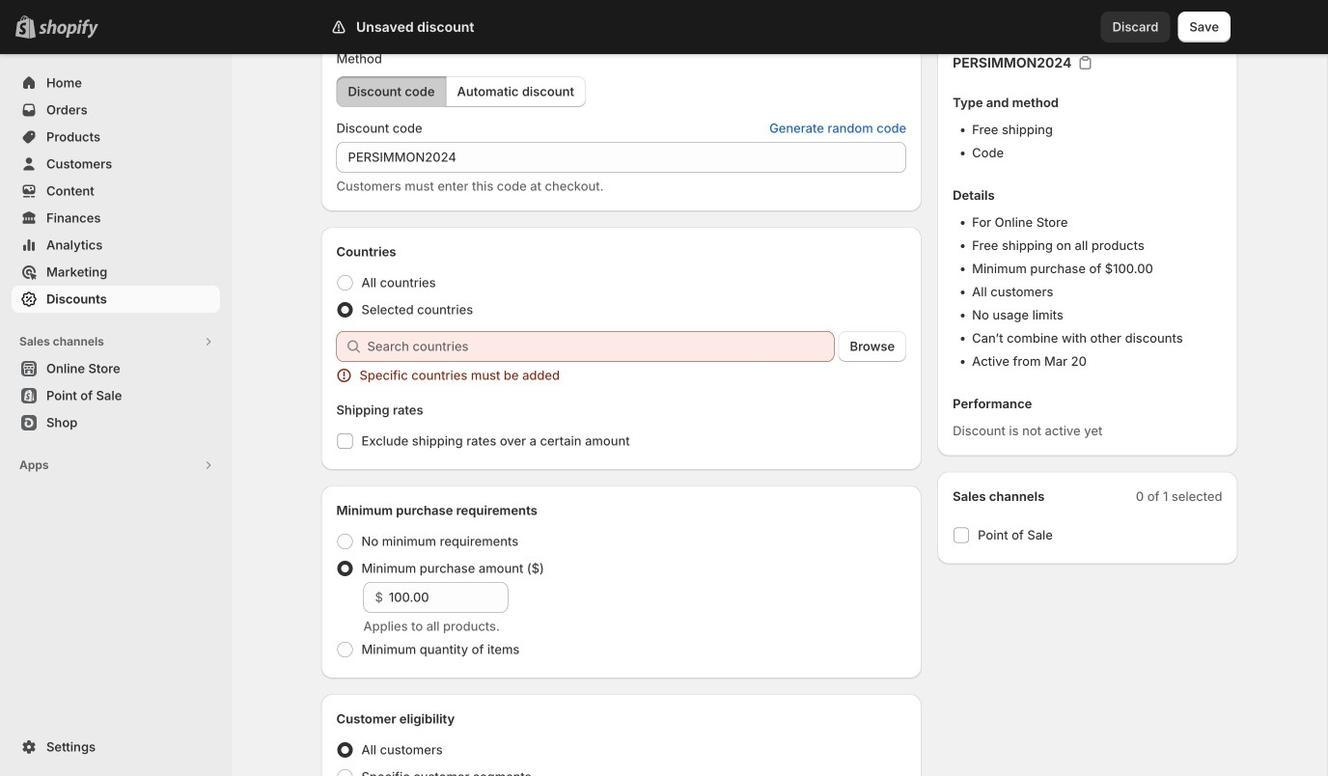 Task type: describe. For each thing, give the bounding box(es) containing it.
0.00 text field
[[389, 582, 508, 613]]



Task type: vqa. For each thing, say whether or not it's contained in the screenshot.
Search countries text field
yes



Task type: locate. For each thing, give the bounding box(es) containing it.
None text field
[[337, 142, 907, 173]]

Search countries text field
[[367, 331, 835, 362]]

shopify image
[[39, 19, 98, 38]]



